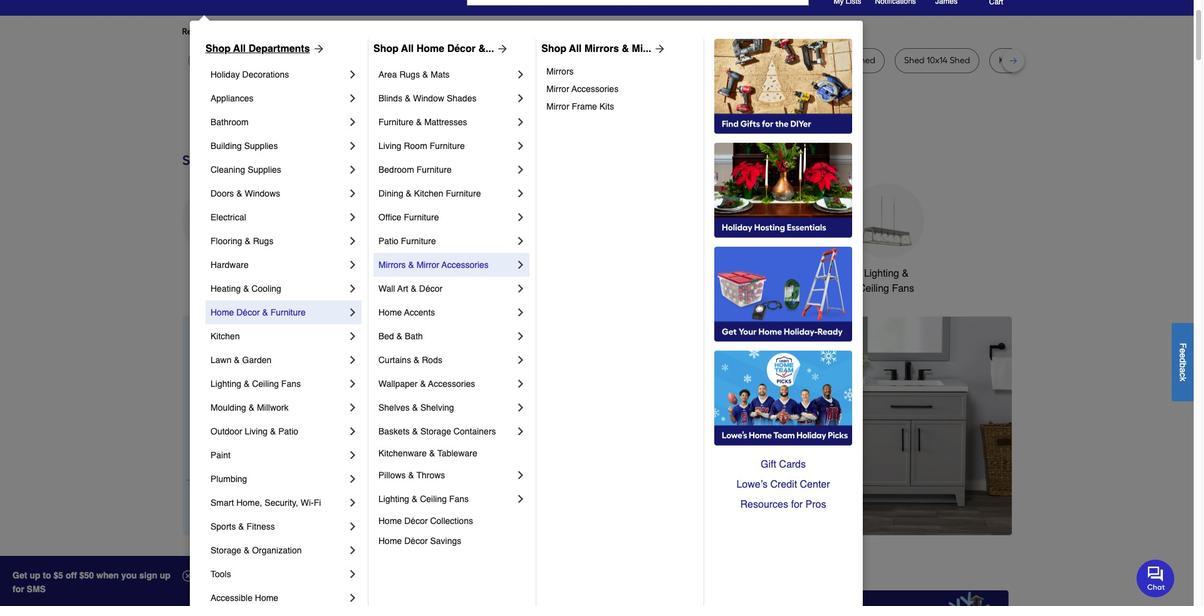 Task type: locate. For each thing, give the bounding box(es) containing it.
0 vertical spatial smart
[[763, 268, 790, 279]]

chevron right image for "lighting & ceiling fans" link to the top
[[347, 378, 359, 390]]

toilet
[[543, 55, 564, 66]]

& inside home décor & furniture link
[[262, 308, 268, 318]]

scroll to item #2 image
[[674, 513, 704, 518]]

chevron right image for lawn & garden link
[[347, 354, 359, 367]]

appliances down holiday
[[211, 93, 253, 103]]

faucets
[[506, 268, 541, 279]]

1 vertical spatial living
[[245, 427, 268, 437]]

blinds & window shades link
[[379, 86, 514, 110]]

2 horizontal spatial lighting & ceiling fans
[[859, 268, 914, 294]]

1 vertical spatial bathroom
[[674, 268, 718, 279]]

fans inside button
[[892, 283, 914, 294]]

chevron right image for building supplies link
[[347, 140, 359, 152]]

1 horizontal spatial more
[[321, 26, 341, 37]]

patio down office
[[379, 236, 399, 246]]

& inside wall art & décor link
[[411, 284, 417, 294]]

arrow right image left board
[[651, 43, 666, 55]]

& inside area rugs & mats link
[[422, 70, 428, 80]]

1 vertical spatial accessories
[[442, 260, 489, 270]]

& inside blinds & window shades link
[[405, 93, 411, 103]]

chevron right image for wallpaper & accessories
[[514, 378, 527, 390]]

$5
[[53, 571, 63, 581]]

décor inside home décor collections link
[[404, 516, 428, 526]]

sign
[[139, 571, 157, 581]]

hardie board
[[655, 55, 708, 66]]

electrical
[[211, 212, 246, 222]]

&
[[622, 43, 629, 55], [422, 70, 428, 80], [405, 93, 411, 103], [416, 117, 422, 127], [236, 189, 242, 199], [406, 189, 412, 199], [245, 236, 251, 246], [408, 260, 414, 270], [902, 268, 909, 279], [243, 284, 249, 294], [411, 284, 417, 294], [262, 308, 268, 318], [397, 332, 402, 342], [234, 355, 240, 365], [414, 355, 419, 365], [244, 379, 250, 389], [420, 379, 426, 389], [249, 403, 254, 413], [412, 403, 418, 413], [270, 427, 276, 437], [412, 427, 418, 437], [429, 449, 435, 459], [408, 471, 414, 481], [412, 494, 418, 504], [238, 522, 244, 532], [244, 546, 250, 556]]

3 shop from the left
[[541, 43, 567, 55]]

0 horizontal spatial storage
[[211, 546, 241, 556]]

all for home
[[401, 43, 414, 55]]

decorations down shop all departments link
[[242, 70, 289, 80]]

0 vertical spatial accessories
[[572, 84, 619, 94]]

appliances up heating
[[195, 268, 244, 279]]

rugs
[[399, 70, 420, 80], [253, 236, 273, 246]]

0 horizontal spatial decorations
[[242, 70, 289, 80]]

outdoor living & patio
[[211, 427, 298, 437]]

up
[[30, 571, 40, 581], [160, 571, 170, 581]]

electrical link
[[211, 206, 347, 229]]

home accents link
[[379, 301, 514, 325]]

0 horizontal spatial shop
[[206, 43, 231, 55]]

mirror up mirror frame kits
[[546, 84, 569, 94]]

décor inside wall art & décor link
[[419, 284, 443, 294]]

mirror left frame
[[546, 102, 569, 112]]

arrow left image
[[415, 426, 428, 439]]

lighting & ceiling fans link up 'millwork'
[[211, 372, 347, 396]]

chevron right image for smart home, security, wi-fi link
[[347, 497, 359, 509]]

1 horizontal spatial you
[[407, 26, 422, 37]]

furniture up kitchen link
[[271, 308, 306, 318]]

shed for shed
[[855, 55, 875, 66]]

0 horizontal spatial up
[[30, 571, 40, 581]]

f
[[1178, 343, 1188, 348]]

arrow right image for shop all departments
[[310, 43, 325, 55]]

1 all from the left
[[233, 43, 246, 55]]

shop up toilet
[[541, 43, 567, 55]]

0 horizontal spatial you
[[296, 26, 311, 37]]

bathroom button
[[658, 184, 734, 281]]

get up to 2 free select tools or batteries when you buy 1 with select purchases. image
[[185, 591, 446, 607]]

kitchen down bedroom furniture
[[414, 189, 443, 199]]

décor for home décor savings
[[404, 536, 428, 546]]

lawn
[[211, 355, 232, 365]]

1 horizontal spatial kitchen
[[414, 189, 443, 199]]

arrow right image for shop all home décor &...
[[494, 43, 509, 55]]

0 horizontal spatial lighting & ceiling fans
[[211, 379, 301, 389]]

patio down moulding & millwork link
[[278, 427, 298, 437]]

0 vertical spatial storage
[[420, 427, 451, 437]]

curtains & rods link
[[379, 348, 514, 372]]

None search field
[[467, 0, 809, 17]]

0 horizontal spatial all
[[233, 43, 246, 55]]

flooring & rugs link
[[211, 229, 347, 253]]

shed right storage
[[855, 55, 875, 66]]

decorations for holiday
[[242, 70, 289, 80]]

cleaning supplies
[[211, 165, 281, 175]]

all up area rugs & mats
[[401, 43, 414, 55]]

arrow right image
[[310, 43, 325, 55], [494, 43, 509, 55], [651, 43, 666, 55]]

1 vertical spatial lighting
[[211, 379, 241, 389]]

1 vertical spatial storage
[[211, 546, 241, 556]]

2 e from the top
[[1178, 353, 1188, 358]]

0 horizontal spatial arrow right image
[[310, 43, 325, 55]]

arrow right image inside shop all departments link
[[310, 43, 325, 55]]

1 horizontal spatial patio
[[379, 236, 399, 246]]

hardware
[[211, 260, 249, 270]]

baskets & storage containers
[[379, 427, 496, 437]]

baskets
[[379, 427, 410, 437]]

2 horizontal spatial all
[[569, 43, 582, 55]]

kitchen up lawn
[[211, 332, 240, 342]]

furniture
[[379, 117, 414, 127], [430, 141, 465, 151], [417, 165, 452, 175], [446, 189, 481, 199], [404, 212, 439, 222], [401, 236, 436, 246], [271, 308, 306, 318]]

arrow right image inside shop all mirrors & mi... link
[[651, 43, 666, 55]]

smart inside smart home, security, wi-fi link
[[211, 498, 234, 508]]

ceiling inside button
[[859, 283, 889, 294]]

more up accessible
[[182, 558, 224, 578]]

living
[[379, 141, 401, 151], [245, 427, 268, 437]]

living up bedroom
[[379, 141, 401, 151]]

furniture down blinds
[[379, 117, 414, 127]]

shop
[[206, 43, 231, 55], [373, 43, 399, 55], [541, 43, 567, 55]]

storage down sports
[[211, 546, 241, 556]]

get your home holiday-ready. image
[[714, 247, 852, 342]]

1 vertical spatial lighting & ceiling fans link
[[379, 488, 514, 511]]

shop for shop all departments
[[206, 43, 231, 55]]

savings
[[430, 536, 461, 546]]

1 vertical spatial mirror
[[546, 102, 569, 112]]

2 shop from the left
[[373, 43, 399, 55]]

accessories up shelves & shelving link
[[428, 379, 475, 389]]

& inside moulding & millwork link
[[249, 403, 254, 413]]

shed left 10x14
[[904, 55, 925, 66]]

curtains
[[379, 355, 411, 365]]

supplies up windows
[[248, 165, 281, 175]]

0 horizontal spatial mirrors
[[379, 260, 406, 270]]

1 vertical spatial smart
[[211, 498, 234, 508]]

mirrors for mirrors
[[546, 66, 574, 76]]

2 all from the left
[[401, 43, 414, 55]]

more left suggestions
[[321, 26, 341, 37]]

chevron right image for home accents link
[[514, 306, 527, 319]]

décor
[[447, 43, 476, 55], [419, 284, 443, 294], [236, 308, 260, 318], [404, 516, 428, 526], [404, 536, 428, 546]]

0 vertical spatial fans
[[892, 283, 914, 294]]

3 all from the left
[[569, 43, 582, 55]]

0 vertical spatial rugs
[[399, 70, 420, 80]]

furniture down bedroom furniture link
[[446, 189, 481, 199]]

you up shop all home décor &...
[[407, 26, 422, 37]]

décor inside home décor savings link
[[404, 536, 428, 546]]

chevron right image for bathroom
[[347, 116, 359, 128]]

recommended searches for you heading
[[182, 26, 1012, 38]]

supplies
[[244, 141, 278, 151], [248, 165, 281, 175]]

chevron right image for accessible home link
[[347, 592, 359, 605]]

shed right 10x14
[[950, 55, 970, 66]]

0 horizontal spatial lighting & ceiling fans link
[[211, 372, 347, 396]]

shed for shed 10x14 shed
[[904, 55, 925, 66]]

décor down home décor collections
[[404, 536, 428, 546]]

chevron right image for bedroom furniture link
[[514, 164, 527, 176]]

chevron right image for storage & organization
[[347, 545, 359, 557]]

2 horizontal spatial fans
[[892, 283, 914, 294]]

decorations inside christmas decorations "button"
[[383, 283, 437, 294]]

home inside button
[[793, 268, 819, 279]]

smart home button
[[754, 184, 829, 281]]

1 vertical spatial mirrors
[[546, 66, 574, 76]]

up right the sign
[[160, 571, 170, 581]]

0 vertical spatial mirror
[[546, 84, 569, 94]]

1 vertical spatial patio
[[278, 427, 298, 437]]

furniture inside home décor & furniture link
[[271, 308, 306, 318]]

0 vertical spatial patio
[[379, 236, 399, 246]]

accessories up wall art & décor link
[[442, 260, 489, 270]]

chevron right image for the flooring & rugs link
[[347, 235, 359, 248]]

chevron right image for wall art & décor
[[514, 283, 527, 295]]

1 horizontal spatial up
[[160, 571, 170, 581]]

2 vertical spatial kitchen
[[211, 332, 240, 342]]

deals
[[280, 558, 326, 578]]

accessories up frame
[[572, 84, 619, 94]]

mirrors down recommended searches for you heading
[[585, 43, 619, 55]]

supplies up cleaning supplies
[[244, 141, 278, 151]]

arrow right image left toilet
[[494, 43, 509, 55]]

storage
[[420, 427, 451, 437], [211, 546, 241, 556]]

0 horizontal spatial patio
[[278, 427, 298, 437]]

furniture up bedroom furniture link
[[430, 141, 465, 151]]

you
[[121, 571, 137, 581]]

kitchen left the faucets
[[469, 268, 503, 279]]

2 vertical spatial mirrors
[[379, 260, 406, 270]]

outdoor
[[211, 427, 242, 437]]

home décor savings link
[[379, 531, 527, 551]]

decorations inside holiday decorations link
[[242, 70, 289, 80]]

wallpaper & accessories
[[379, 379, 475, 389]]

décor down mirrors & mirror accessories
[[419, 284, 443, 294]]

mirrors down toilet
[[546, 66, 574, 76]]

&...
[[478, 43, 494, 55]]

mirror accessories link
[[546, 80, 695, 98]]

1 horizontal spatial all
[[401, 43, 414, 55]]

furniture inside the patio furniture 'link'
[[401, 236, 436, 246]]

home décor savings
[[379, 536, 461, 546]]

Search Query text field
[[467, 0, 752, 5]]

1 horizontal spatial arrow right image
[[494, 43, 509, 55]]

1 you from the left
[[296, 26, 311, 37]]

suggestions
[[343, 26, 392, 37]]

0 horizontal spatial lighting
[[211, 379, 241, 389]]

lighting & ceiling fans
[[859, 268, 914, 294], [211, 379, 301, 389], [379, 494, 469, 504]]

2 vertical spatial ceiling
[[420, 494, 447, 504]]

2 vertical spatial accessories
[[428, 379, 475, 389]]

pillows & throws
[[379, 471, 445, 481]]

kobalt
[[999, 55, 1025, 66]]

shop down recommended
[[206, 43, 231, 55]]

shelves
[[379, 403, 410, 413]]

1 vertical spatial fans
[[281, 379, 301, 389]]

f e e d b a c k
[[1178, 343, 1188, 382]]

frame
[[572, 102, 597, 112]]

furniture & mattresses link
[[379, 110, 514, 134]]

you for recommended searches for you
[[296, 26, 311, 37]]

bedroom
[[379, 165, 414, 175]]

décor inside home décor & furniture link
[[236, 308, 260, 318]]

arrow right image inside shop all home décor &... link
[[494, 43, 509, 55]]

1 horizontal spatial fans
[[449, 494, 469, 504]]

chevron right image for shelves & shelving link
[[514, 402, 527, 414]]

1 horizontal spatial storage
[[420, 427, 451, 437]]

0 vertical spatial supplies
[[244, 141, 278, 151]]

0 horizontal spatial fans
[[281, 379, 301, 389]]

throws
[[416, 471, 445, 481]]

3 shed from the left
[[904, 55, 925, 66]]

e
[[1178, 348, 1188, 353], [1178, 353, 1188, 358]]

& inside shop all mirrors & mi... link
[[622, 43, 629, 55]]

2 arrow right image from the left
[[494, 43, 509, 55]]

0 horizontal spatial kitchen
[[211, 332, 240, 342]]

shed left outdoor at the right
[[737, 55, 757, 66]]

0 vertical spatial lighting & ceiling fans
[[859, 268, 914, 294]]

living down moulding & millwork
[[245, 427, 268, 437]]

rugs up the hardware link
[[253, 236, 273, 246]]

1 arrow right image from the left
[[310, 43, 325, 55]]

dining & kitchen furniture
[[379, 189, 481, 199]]

mirrors up wall
[[379, 260, 406, 270]]

1 horizontal spatial lighting & ceiling fans link
[[379, 488, 514, 511]]

décor up home décor savings
[[404, 516, 428, 526]]

0 vertical spatial decorations
[[242, 70, 289, 80]]

smart inside the "smart home" button
[[763, 268, 790, 279]]

appliances inside button
[[195, 268, 244, 279]]

chevron right image for the appliances link
[[347, 92, 359, 105]]

1 vertical spatial ceiling
[[252, 379, 279, 389]]

chevron right image for rightmost "lighting & ceiling fans" link
[[514, 493, 527, 506]]

1 horizontal spatial living
[[379, 141, 401, 151]]

0 vertical spatial more
[[321, 26, 341, 37]]

lowe's
[[737, 479, 768, 491]]

2 horizontal spatial shop
[[541, 43, 567, 55]]

e up d
[[1178, 348, 1188, 353]]

accents
[[404, 308, 435, 318]]

paint
[[211, 451, 231, 461]]

up left "to"
[[30, 571, 40, 581]]

& inside the mirrors & mirror accessories link
[[408, 260, 414, 270]]

0 vertical spatial ceiling
[[859, 283, 889, 294]]

you for more suggestions for you
[[407, 26, 422, 37]]

decorations down christmas at the left of page
[[383, 283, 437, 294]]

1 horizontal spatial smart
[[763, 268, 790, 279]]

2 vertical spatial mirror
[[417, 260, 439, 270]]

2 horizontal spatial arrow right image
[[651, 43, 666, 55]]

shop for shop all home décor &...
[[373, 43, 399, 55]]

more inside recommended searches for you heading
[[321, 26, 341, 37]]

holiday
[[211, 70, 240, 80]]

chevron right image for hardware
[[347, 259, 359, 271]]

& inside heating & cooling link
[[243, 284, 249, 294]]

smart for smart home, security, wi-fi
[[211, 498, 234, 508]]

chevron right image
[[347, 92, 359, 105], [347, 140, 359, 152], [514, 140, 527, 152], [347, 164, 359, 176], [514, 164, 527, 176], [514, 211, 527, 224], [347, 235, 359, 248], [514, 235, 527, 248], [347, 306, 359, 319], [514, 306, 527, 319], [514, 330, 527, 343], [347, 354, 359, 367], [514, 354, 527, 367], [347, 378, 359, 390], [514, 402, 527, 414], [347, 426, 359, 438], [347, 449, 359, 462], [514, 493, 527, 506], [347, 497, 359, 509], [347, 521, 359, 533], [347, 592, 359, 605]]

building
[[211, 141, 242, 151]]

searches
[[244, 26, 281, 37]]

1 shed from the left
[[737, 55, 757, 66]]

furniture up dining & kitchen furniture
[[417, 165, 452, 175]]

0 vertical spatial kitchen
[[414, 189, 443, 199]]

chevron right image for electrical
[[347, 211, 359, 224]]

arrow right image up holiday decorations link
[[310, 43, 325, 55]]

kitchen inside button
[[469, 268, 503, 279]]

2 shed from the left
[[855, 55, 875, 66]]

shop all home décor &... link
[[373, 41, 509, 56]]

2 vertical spatial lighting
[[379, 494, 409, 504]]

great
[[229, 558, 275, 578]]

accessories
[[572, 84, 619, 94], [442, 260, 489, 270], [428, 379, 475, 389]]

1 horizontal spatial ceiling
[[420, 494, 447, 504]]

1 vertical spatial appliances
[[195, 268, 244, 279]]

2 horizontal spatial kitchen
[[469, 268, 503, 279]]

mirror for mirror frame kits
[[546, 102, 569, 112]]

lighting & ceiling fans inside button
[[859, 268, 914, 294]]

2 horizontal spatial lighting
[[864, 268, 899, 279]]

1 horizontal spatial bathroom
[[674, 268, 718, 279]]

shop all departments
[[206, 43, 310, 55]]

& inside pillows & throws link
[[408, 471, 414, 481]]

center
[[800, 479, 830, 491]]

0 vertical spatial lighting
[[864, 268, 899, 279]]

décor down heating & cooling
[[236, 308, 260, 318]]

blinds & window shades
[[379, 93, 477, 103]]

1 vertical spatial rugs
[[253, 236, 273, 246]]

mirror up wall art & décor
[[417, 260, 439, 270]]

home décor & furniture
[[211, 308, 306, 318]]

& inside the flooring & rugs link
[[245, 236, 251, 246]]

bathroom inside button
[[674, 268, 718, 279]]

décor left '&...'
[[447, 43, 476, 55]]

2 vertical spatial lighting & ceiling fans
[[379, 494, 469, 504]]

more suggestions for you link
[[321, 26, 432, 38]]

1 horizontal spatial shop
[[373, 43, 399, 55]]

storage up kitchenware & tableware
[[420, 427, 451, 437]]

1 vertical spatial kitchen
[[469, 268, 503, 279]]

1 shop from the left
[[206, 43, 231, 55]]

& inside lighting & ceiling fans button
[[902, 268, 909, 279]]

departments
[[249, 43, 310, 55]]

shop down more suggestions for you link
[[373, 43, 399, 55]]

for down get at the left of the page
[[13, 585, 24, 595]]

home
[[417, 43, 444, 55], [793, 268, 819, 279], [211, 308, 234, 318], [379, 308, 402, 318], [379, 516, 402, 526], [379, 536, 402, 546], [255, 593, 278, 603]]

2 vertical spatial fans
[[449, 494, 469, 504]]

shop for shop all mirrors & mi...
[[541, 43, 567, 55]]

3 arrow right image from the left
[[651, 43, 666, 55]]

cooling
[[252, 284, 281, 294]]

1 horizontal spatial mirrors
[[546, 66, 574, 76]]

chevron right image
[[347, 68, 359, 81], [514, 68, 527, 81], [514, 92, 527, 105], [347, 116, 359, 128], [514, 116, 527, 128], [347, 187, 359, 200], [514, 187, 527, 200], [347, 211, 359, 224], [347, 259, 359, 271], [514, 259, 527, 271], [347, 283, 359, 295], [514, 283, 527, 295], [347, 330, 359, 343], [514, 378, 527, 390], [347, 402, 359, 414], [514, 426, 527, 438], [514, 469, 527, 482], [347, 473, 359, 486], [347, 545, 359, 557], [347, 568, 359, 581]]

0 horizontal spatial smart
[[211, 498, 234, 508]]

0 horizontal spatial ceiling
[[252, 379, 279, 389]]

chevron right image for holiday decorations
[[347, 68, 359, 81]]

2 you from the left
[[407, 26, 422, 37]]

all down recommended searches for you heading
[[569, 43, 582, 55]]

find gifts for the diyer. image
[[714, 39, 852, 134]]

furniture down office furniture
[[401, 236, 436, 246]]

bathroom
[[211, 117, 249, 127], [674, 268, 718, 279]]

0 horizontal spatial more
[[182, 558, 224, 578]]

1 vertical spatial decorations
[[383, 283, 437, 294]]

1 vertical spatial supplies
[[248, 165, 281, 175]]

cleaning supplies link
[[211, 158, 347, 182]]

more great deals
[[182, 558, 326, 578]]

& inside "sports & fitness" "link"
[[238, 522, 244, 532]]

office furniture
[[379, 212, 439, 222]]

accessible home
[[211, 593, 278, 603]]

2 up from the left
[[160, 571, 170, 581]]

0 vertical spatial bathroom
[[211, 117, 249, 127]]

furniture down dining & kitchen furniture
[[404, 212, 439, 222]]

chevron right image for outdoor living & patio link
[[347, 426, 359, 438]]

mirrors link
[[546, 63, 695, 80]]

1 vertical spatial more
[[182, 558, 224, 578]]

& inside doors & windows link
[[236, 189, 242, 199]]

all for mirrors
[[569, 43, 582, 55]]

1 horizontal spatial decorations
[[383, 283, 437, 294]]

all down the recommended searches for you
[[233, 43, 246, 55]]

arrow right image
[[989, 426, 1001, 439]]

furniture inside bedroom furniture link
[[417, 165, 452, 175]]

chevron right image for blinds & window shades
[[514, 92, 527, 105]]

rugs right area
[[399, 70, 420, 80]]

lighting & ceiling fans link up the collections
[[379, 488, 514, 511]]

wall art & décor
[[379, 284, 443, 294]]

2 horizontal spatial ceiling
[[859, 283, 889, 294]]

storage & organization link
[[211, 539, 347, 563]]

you up departments
[[296, 26, 311, 37]]

0 vertical spatial mirrors
[[585, 43, 619, 55]]

mirrors & mirror accessories
[[379, 260, 489, 270]]

lighting inside button
[[864, 268, 899, 279]]

e up b
[[1178, 353, 1188, 358]]

0 horizontal spatial living
[[245, 427, 268, 437]]



Task type: describe. For each thing, give the bounding box(es) containing it.
lighting & ceiling fans button
[[849, 184, 924, 296]]

up to 35 percent off select grills and accessories. image
[[748, 591, 1009, 607]]

sports
[[211, 522, 236, 532]]

k
[[1178, 377, 1188, 382]]

security,
[[265, 498, 298, 508]]

smart for smart home
[[763, 268, 790, 279]]

chevron right image for area rugs & mats
[[514, 68, 527, 81]]

furniture inside living room furniture link
[[430, 141, 465, 151]]

chevron right image for dining & kitchen furniture
[[514, 187, 527, 200]]

accessories inside wallpaper & accessories link
[[428, 379, 475, 389]]

décor for home décor collections
[[404, 516, 428, 526]]

1 up from the left
[[30, 571, 40, 581]]

get up to $5 off $50 when you sign up for sms
[[13, 571, 170, 595]]

mirrors for mirrors & mirror accessories
[[379, 260, 406, 270]]

1 horizontal spatial lighting
[[379, 494, 409, 504]]

doors
[[211, 189, 234, 199]]

moulding & millwork
[[211, 403, 289, 413]]

4 shed from the left
[[950, 55, 970, 66]]

supplies for building supplies
[[244, 141, 278, 151]]

pros
[[806, 499, 826, 511]]

25 days of deals. don't miss deals every day. same-day delivery on in-stock orders placed by 2 p m. image
[[182, 316, 384, 536]]

mirror frame kits
[[546, 102, 614, 112]]

outdoor
[[759, 55, 793, 66]]

chevron right image for the patio furniture 'link'
[[514, 235, 527, 248]]

kitchen for kitchen faucets
[[469, 268, 503, 279]]

wallpaper & accessories link
[[379, 372, 514, 396]]

plumbing
[[211, 474, 247, 484]]

art
[[397, 284, 408, 294]]

scroll to item #3 image
[[704, 513, 734, 518]]

& inside baskets & storage containers link
[[412, 427, 418, 437]]

shop all mirrors & mi...
[[541, 43, 651, 55]]

resources for pros
[[740, 499, 826, 511]]

windows
[[245, 189, 280, 199]]

kitchen for kitchen
[[211, 332, 240, 342]]

chevron right image for doors & windows
[[347, 187, 359, 200]]

shop all mirrors & mi... link
[[541, 41, 666, 56]]

recommended searches for you
[[182, 26, 311, 37]]

outdoor living & patio link
[[211, 420, 347, 444]]

curtains & rods
[[379, 355, 442, 365]]

kitchen faucets
[[469, 268, 541, 279]]

chevron right image for cleaning supplies link
[[347, 164, 359, 176]]

sms
[[27, 585, 46, 595]]

to
[[43, 571, 51, 581]]

holiday decorations
[[211, 70, 289, 80]]

shed for shed outdoor storage
[[737, 55, 757, 66]]

storage
[[795, 55, 826, 66]]

bedroom furniture link
[[379, 158, 514, 182]]

& inside outdoor living & patio link
[[270, 427, 276, 437]]

$50
[[79, 571, 94, 581]]

mirror accessories
[[546, 84, 619, 94]]

& inside wallpaper & accessories link
[[420, 379, 426, 389]]

heating
[[211, 284, 241, 294]]

& inside kitchenware & tableware link
[[429, 449, 435, 459]]

baskets & storage containers link
[[379, 420, 514, 444]]

& inside "dining & kitchen furniture" link
[[406, 189, 412, 199]]

up to 25 percent off select small appliances. image
[[466, 591, 728, 607]]

all for departments
[[233, 43, 246, 55]]

for right suggestions
[[394, 26, 406, 37]]

chevron right image for pillows & throws
[[514, 469, 527, 482]]

chevron right image for moulding & millwork
[[347, 402, 359, 414]]

& inside storage & organization link
[[244, 546, 250, 556]]

when
[[96, 571, 119, 581]]

building supplies link
[[211, 134, 347, 158]]

mirror frame kits link
[[546, 98, 695, 115]]

room
[[404, 141, 427, 151]]

arrow right image for shop all mirrors & mi...
[[651, 43, 666, 55]]

smart home, security, wi-fi
[[211, 498, 321, 508]]

patio inside outdoor living & patio link
[[278, 427, 298, 437]]

appliances link
[[211, 86, 347, 110]]

moulding & millwork link
[[211, 396, 347, 420]]

chevron right image for baskets & storage containers
[[514, 426, 527, 438]]

more for more suggestions for you
[[321, 26, 341, 37]]

credit
[[770, 479, 797, 491]]

d
[[1178, 358, 1188, 363]]

chevron right image for kitchen
[[347, 330, 359, 343]]

area rugs & mats link
[[379, 63, 514, 86]]

garden
[[242, 355, 272, 365]]

mattresses
[[424, 117, 467, 127]]

1 horizontal spatial rugs
[[399, 70, 420, 80]]

décor for home décor & furniture
[[236, 308, 260, 318]]

chevron right image for furniture & mattresses
[[514, 116, 527, 128]]

dining & kitchen furniture link
[[379, 182, 514, 206]]

furniture inside "dining & kitchen furniture" link
[[446, 189, 481, 199]]

blinds
[[379, 93, 402, 103]]

chevron right image for office furniture link
[[514, 211, 527, 224]]

organization
[[252, 546, 302, 556]]

accessories inside the mirrors & mirror accessories link
[[442, 260, 489, 270]]

chevron right image for living room furniture link
[[514, 140, 527, 152]]

& inside the bed & bath 'link'
[[397, 332, 402, 342]]

lowe's credit center
[[737, 479, 830, 491]]

décor inside shop all home décor &... link
[[447, 43, 476, 55]]

chevron right image for the bed & bath 'link'
[[514, 330, 527, 343]]

b
[[1178, 363, 1188, 368]]

chevron right image for paint link at the bottom left
[[347, 449, 359, 462]]

area
[[379, 70, 397, 80]]

furniture inside furniture & mattresses link
[[379, 117, 414, 127]]

doors & windows link
[[211, 182, 347, 206]]

0 vertical spatial living
[[379, 141, 401, 151]]

holiday hosting essentials. image
[[714, 143, 852, 238]]

supplies for cleaning supplies
[[248, 165, 281, 175]]

chevron right image for plumbing
[[347, 473, 359, 486]]

chat invite button image
[[1137, 559, 1175, 598]]

accessible home link
[[211, 587, 347, 607]]

up to 40 percent off select vanities. plus, get free local delivery on select vanities. image
[[405, 316, 1012, 536]]

lowe's wishes you and your family a happy hanukkah. image
[[182, 106, 1012, 137]]

2 horizontal spatial mirrors
[[585, 43, 619, 55]]

chevron right image for mirrors & mirror accessories
[[514, 259, 527, 271]]

1 e from the top
[[1178, 348, 1188, 353]]

get
[[13, 571, 27, 581]]

& inside furniture & mattresses link
[[416, 117, 422, 127]]

paint link
[[211, 444, 347, 467]]

gift
[[761, 459, 776, 471]]

decorations for christmas
[[383, 283, 437, 294]]

flooring & rugs
[[211, 236, 273, 246]]

board
[[684, 55, 708, 66]]

more suggestions for you
[[321, 26, 422, 37]]

appliances button
[[182, 184, 257, 281]]

accessories inside mirror accessories link
[[572, 84, 619, 94]]

moulding
[[211, 403, 246, 413]]

10x14
[[927, 55, 948, 66]]

tools link
[[211, 563, 347, 587]]

chevron right image for "sports & fitness" "link"
[[347, 521, 359, 533]]

for inside get up to $5 off $50 when you sign up for sms
[[13, 585, 24, 595]]

0 vertical spatial lighting & ceiling fans link
[[211, 372, 347, 396]]

tools
[[211, 570, 231, 580]]

fitness
[[247, 522, 275, 532]]

lowe's home team holiday picks. image
[[714, 351, 852, 446]]

wallpaper
[[379, 379, 418, 389]]

1 horizontal spatial lighting & ceiling fans
[[379, 494, 469, 504]]

cards
[[779, 459, 806, 471]]

lowe's credit center link
[[714, 475, 852, 495]]

collections
[[430, 516, 473, 526]]

shed outdoor storage
[[737, 55, 826, 66]]

furniture inside office furniture link
[[404, 212, 439, 222]]

containers
[[454, 427, 496, 437]]

patio inside 'link'
[[379, 236, 399, 246]]

chevron right image for curtains & rods link
[[514, 354, 527, 367]]

home décor collections link
[[379, 511, 527, 531]]

more for more great deals
[[182, 558, 224, 578]]

chevron right image for home décor & furniture link
[[347, 306, 359, 319]]

for up departments
[[283, 26, 294, 37]]

1 vertical spatial lighting & ceiling fans
[[211, 379, 301, 389]]

hardie
[[655, 55, 682, 66]]

home,
[[236, 498, 262, 508]]

chevron right image for heating & cooling
[[347, 283, 359, 295]]

shop 25 days of deals by category image
[[182, 150, 1012, 171]]

mi...
[[632, 43, 651, 55]]

home décor & furniture link
[[211, 301, 347, 325]]

shop all departments link
[[206, 41, 325, 56]]

furniture & mattresses
[[379, 117, 467, 127]]

& inside shelves & shelving link
[[412, 403, 418, 413]]

flooring
[[211, 236, 242, 246]]

0 vertical spatial appliances
[[211, 93, 253, 103]]

& inside lawn & garden link
[[234, 355, 240, 365]]

sports & fitness
[[211, 522, 275, 532]]

0 horizontal spatial rugs
[[253, 236, 273, 246]]

0 horizontal spatial bathroom
[[211, 117, 249, 127]]

chevron right image for tools
[[347, 568, 359, 581]]

kits
[[600, 102, 614, 112]]

pillows & throws link
[[379, 464, 514, 488]]

for left pros
[[791, 499, 803, 511]]

mirror for mirror accessories
[[546, 84, 569, 94]]

smart home
[[763, 268, 819, 279]]

& inside curtains & rods link
[[414, 355, 419, 365]]



Task type: vqa. For each thing, say whether or not it's contained in the screenshot.
right MORE
yes



